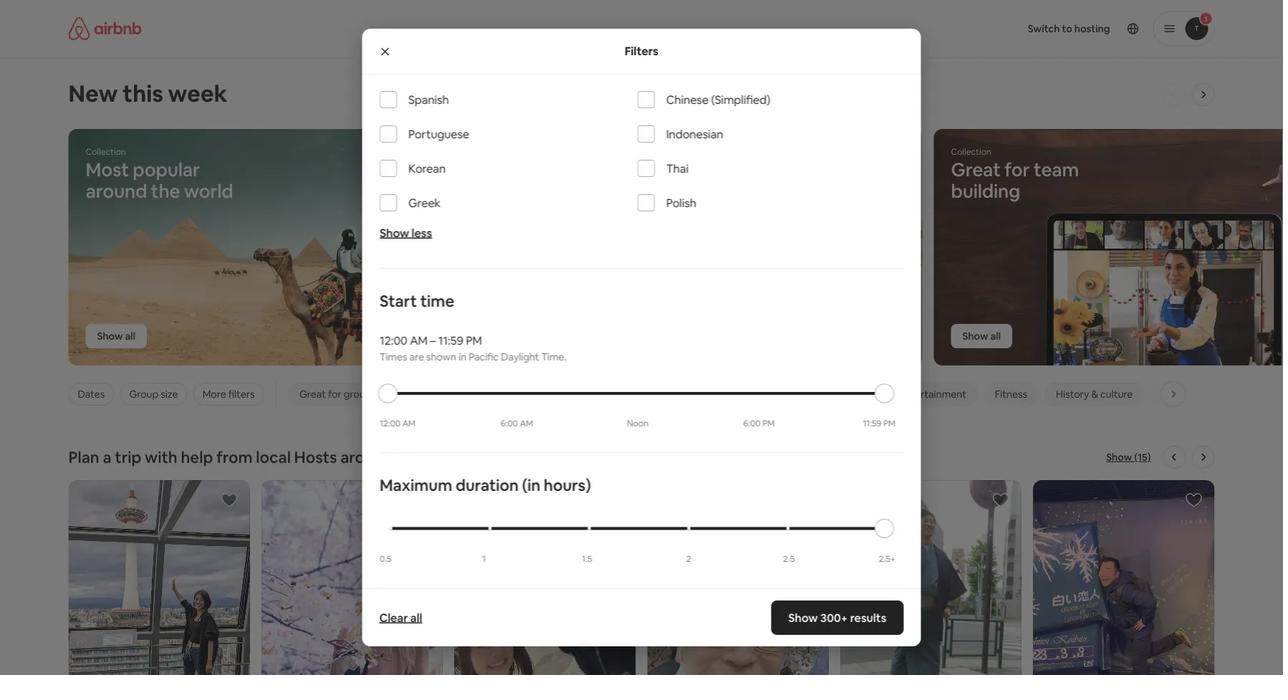 Task type: describe. For each thing, give the bounding box(es) containing it.
magic
[[1162, 388, 1189, 401]]

6:00 for 6:00 pm
[[743, 418, 761, 429]]

results
[[851, 610, 887, 625]]

plan a trip with help from local hosts around the world
[[68, 447, 468, 467]]

all for building
[[991, 330, 1001, 343]]

more filters button
[[193, 383, 264, 406]]

show less
[[380, 226, 432, 240]]

for for itinerary
[[562, 158, 587, 182]]

clear all
[[380, 610, 422, 625]]

friendly
[[436, 388, 471, 401]]

times
[[380, 351, 407, 364]]

shown
[[426, 351, 456, 364]]

great for groups element
[[299, 388, 376, 401]]

thai
[[666, 161, 689, 176]]

local
[[256, 447, 291, 467]]

history & culture button
[[1045, 382, 1145, 406]]

entertainment
[[900, 388, 967, 401]]

great for groups button
[[288, 382, 387, 406]]

fitness element
[[995, 388, 1028, 401]]

2 save this experience image from the left
[[414, 492, 431, 509]]

more filters
[[203, 388, 255, 401]]

great for groups
[[299, 388, 376, 401]]

most
[[86, 158, 129, 182]]

baking
[[657, 388, 687, 401]]

11:59 inside 12:00 am – 11:59 pm times are shown in pacific daylight time.
[[438, 333, 463, 348]]

2.5
[[783, 553, 795, 564]]

more
[[203, 388, 226, 401]]

clear all button
[[372, 604, 430, 632]]

filters
[[228, 388, 255, 401]]

trip
[[115, 447, 142, 467]]

in
[[458, 351, 466, 364]]

collection great for team building
[[952, 146, 1080, 203]]

show for 'show 300+ results' link
[[789, 610, 819, 625]]

hours)
[[544, 475, 591, 496]]

show for great for team building show all link
[[963, 330, 989, 343]]

1.5
[[582, 553, 592, 564]]

world inside the collection most popular around the world
[[184, 179, 233, 203]]

pm inside 12:00 am – 11:59 pm times are shown in pacific daylight time.
[[466, 333, 482, 348]]

cooking element
[[716, 388, 755, 401]]

for inside the collection great for team building
[[1005, 158, 1030, 182]]

all for the
[[125, 330, 135, 343]]

portuguese
[[408, 127, 469, 142]]

magic element
[[1162, 388, 1189, 401]]

from
[[216, 447, 253, 467]]

2
[[686, 553, 691, 564]]

itinerary
[[591, 158, 663, 182]]

greek
[[408, 196, 441, 210]]

easy
[[519, 158, 558, 182]]

family friendly element
[[405, 388, 471, 401]]

12:00 for 12:00 am
[[380, 418, 400, 429]]

drinks element
[[842, 388, 871, 401]]

am for 12:00 am – 11:59 pm times are shown in pacific daylight time.
[[410, 333, 427, 348]]

fitness button
[[984, 382, 1039, 406]]

writing
[[596, 388, 628, 401]]

more filters dialog
[[362, 0, 921, 647]]

show (15) link
[[1107, 450, 1152, 465]]

family friendly
[[405, 388, 471, 401]]

duration
[[456, 475, 519, 496]]

1
[[482, 553, 486, 564]]

1 horizontal spatial 11:59
[[863, 418, 882, 429]]

clear
[[380, 610, 408, 625]]

plan
[[68, 447, 99, 467]]

indonesian
[[666, 127, 723, 142]]

entertainment element
[[900, 388, 967, 401]]

maximum
[[380, 475, 452, 496]]

show 300+ results
[[789, 610, 887, 625]]

fitness
[[995, 388, 1028, 401]]

great inside the collection great for team building
[[952, 158, 1001, 182]]

groups
[[344, 388, 376, 401]]

animals
[[500, 388, 536, 401]]

team
[[1034, 158, 1080, 182]]

easy for itinerary planning
[[519, 158, 663, 203]]

(in
[[522, 475, 540, 496]]

show (15)
[[1107, 451, 1152, 464]]

chinese (simplified)
[[666, 92, 771, 107]]

family friendly button
[[393, 382, 482, 406]]

history & culture element
[[1056, 388, 1133, 401]]

baking element
[[657, 388, 687, 401]]

culture
[[1101, 388, 1133, 401]]

dance
[[783, 388, 813, 401]]

cooking button
[[705, 382, 766, 406]]

new this week group
[[0, 128, 1284, 366]]

a
[[103, 447, 112, 467]]

popular
[[133, 158, 200, 182]]

profile element
[[767, 0, 1215, 57]]

am for 6:00 am
[[520, 418, 533, 429]]



Task type: locate. For each thing, give the bounding box(es) containing it.
1 horizontal spatial collection
[[952, 146, 992, 157]]

& left the culture
[[1092, 388, 1099, 401]]

1 vertical spatial great
[[299, 388, 326, 401]]

1 horizontal spatial &
[[1092, 388, 1099, 401]]

& for arts
[[587, 388, 593, 401]]

show less button
[[380, 226, 432, 240]]

dance button
[[772, 382, 825, 406]]

1 vertical spatial 11:59
[[863, 418, 882, 429]]

1 horizontal spatial world
[[425, 447, 468, 467]]

0 horizontal spatial 6:00
[[501, 418, 518, 429]]

this week
[[123, 78, 227, 108]]

0 vertical spatial around
[[86, 179, 147, 203]]

show
[[380, 226, 409, 240], [97, 330, 123, 343], [963, 330, 989, 343], [1107, 451, 1133, 464], [789, 610, 819, 625]]

pacific
[[469, 351, 499, 364]]

3 save this experience image from the left
[[993, 492, 1010, 509]]

1 vertical spatial the
[[397, 447, 422, 467]]

show all link for most popular around the world
[[86, 324, 147, 348]]

6:00 down "animals"
[[501, 418, 518, 429]]

animals element
[[500, 388, 536, 401]]

show all for most popular around the world
[[97, 330, 135, 343]]

1 12:00 from the top
[[380, 333, 407, 348]]

1 vertical spatial around
[[341, 447, 393, 467]]

show for show (15) link
[[1107, 451, 1133, 464]]

1 horizontal spatial pm
[[763, 418, 775, 429]]

0 horizontal spatial show all
[[97, 330, 135, 343]]

300+
[[821, 610, 848, 625]]

6:00 for 6:00 am
[[501, 418, 518, 429]]

drinks button
[[831, 382, 883, 406]]

2 horizontal spatial all
[[991, 330, 1001, 343]]

filters
[[625, 44, 659, 58]]

the right most
[[151, 179, 180, 203]]

the inside the collection most popular around the world
[[151, 179, 180, 203]]

pm for 6:00 pm
[[763, 418, 775, 429]]

0 horizontal spatial all
[[125, 330, 135, 343]]

magic button
[[1150, 382, 1201, 406]]

show all
[[97, 330, 135, 343], [963, 330, 1001, 343]]

1 save this experience image from the left
[[221, 492, 238, 509]]

11:59 pm
[[863, 418, 896, 429]]

2 horizontal spatial for
[[1005, 158, 1030, 182]]

start
[[380, 291, 417, 311]]

am left – in the left of the page
[[410, 333, 427, 348]]

1 show all from the left
[[97, 330, 135, 343]]

show for show all link for most popular around the world
[[97, 330, 123, 343]]

12:00 for 12:00 am – 11:59 pm times are shown in pacific daylight time.
[[380, 333, 407, 348]]

–
[[430, 333, 436, 348]]

show 300+ results link
[[772, 601, 904, 635]]

drinks
[[842, 388, 871, 401]]

world
[[184, 179, 233, 203], [425, 447, 468, 467]]

12:00 am – 11:59 pm times are shown in pacific daylight time.
[[380, 333, 567, 364]]

new
[[68, 78, 118, 108]]

6:00 down cooking button
[[743, 418, 761, 429]]

collection up most
[[86, 146, 126, 157]]

save this experience image
[[221, 492, 238, 509], [414, 492, 431, 509], [993, 492, 1010, 509], [1186, 492, 1203, 509]]

12:00 up times
[[380, 333, 407, 348]]

daylight
[[501, 351, 539, 364]]

4 save this experience image from the left
[[1186, 492, 1203, 509]]

0 horizontal spatial 11:59
[[438, 333, 463, 348]]

2 show all from the left
[[963, 330, 1001, 343]]

0 horizontal spatial world
[[184, 179, 233, 203]]

for left team on the right
[[1005, 158, 1030, 182]]

2 6:00 from the left
[[743, 418, 761, 429]]

1 show all link from the left
[[86, 324, 147, 348]]

all inside button
[[411, 610, 422, 625]]

time.
[[541, 351, 567, 364]]

arts & writing
[[565, 388, 628, 401]]

0.5
[[380, 553, 391, 564]]

6:00 pm
[[743, 418, 775, 429]]

all
[[125, 330, 135, 343], [991, 330, 1001, 343], [411, 610, 422, 625]]

1 vertical spatial world
[[425, 447, 468, 467]]

show all for great for team building
[[963, 330, 1001, 343]]

1 6:00 from the left
[[501, 418, 518, 429]]

(15)
[[1135, 451, 1152, 464]]

1 horizontal spatial 6:00
[[743, 418, 761, 429]]

show all link
[[86, 324, 147, 348], [952, 324, 1013, 348]]

for right easy
[[562, 158, 587, 182]]

12:00 down family friendly "button"
[[380, 418, 400, 429]]

collection
[[86, 146, 126, 157], [952, 146, 992, 157]]

0 vertical spatial world
[[184, 179, 233, 203]]

baking button
[[645, 382, 699, 406]]

new this week
[[68, 78, 227, 108]]

12:00 am
[[380, 418, 415, 429]]

2 horizontal spatial pm
[[884, 418, 896, 429]]

0 vertical spatial 11:59
[[438, 333, 463, 348]]

0 vertical spatial the
[[151, 179, 180, 203]]

collection inside the collection most popular around the world
[[86, 146, 126, 157]]

for for groups
[[328, 388, 341, 401]]

for left groups
[[328, 388, 341, 401]]

maximum duration (in hours)
[[380, 475, 591, 496]]

2.5+
[[879, 553, 896, 564]]

am inside 12:00 am – 11:59 pm times are shown in pacific daylight time.
[[410, 333, 427, 348]]

& right arts
[[587, 388, 593, 401]]

0 vertical spatial great
[[952, 158, 1001, 182]]

help
[[181, 447, 213, 467]]

the up "maximum"
[[397, 447, 422, 467]]

collection for most popular around the world
[[86, 146, 126, 157]]

0 horizontal spatial collection
[[86, 146, 126, 157]]

1 horizontal spatial great
[[952, 158, 1001, 182]]

pm
[[466, 333, 482, 348], [763, 418, 775, 429], [884, 418, 896, 429]]

dance element
[[783, 388, 813, 401]]

show all link for great for team building
[[952, 324, 1013, 348]]

0 horizontal spatial pm
[[466, 333, 482, 348]]

1 vertical spatial 12:00
[[380, 418, 400, 429]]

1 horizontal spatial around
[[341, 447, 393, 467]]

arts & writing button
[[553, 382, 639, 406]]

pm for 11:59 pm
[[884, 418, 896, 429]]

around inside the collection most popular around the world
[[86, 179, 147, 203]]

0 horizontal spatial for
[[328, 388, 341, 401]]

for inside great for groups button
[[328, 388, 341, 401]]

building
[[952, 179, 1021, 203]]

history & culture
[[1056, 388, 1133, 401]]

2 & from the left
[[1092, 388, 1099, 401]]

spanish
[[408, 92, 449, 107]]

chinese
[[666, 92, 709, 107]]

polish
[[666, 196, 697, 210]]

great inside button
[[299, 388, 326, 401]]

family
[[405, 388, 434, 401]]

planning
[[519, 179, 593, 203]]

entertainment button
[[888, 382, 978, 406]]

animals button
[[488, 382, 547, 406]]

12:00 inside 12:00 am – 11:59 pm times are shown in pacific daylight time.
[[380, 333, 407, 348]]

history
[[1056, 388, 1089, 401]]

1 & from the left
[[587, 388, 593, 401]]

are
[[409, 351, 424, 364]]

am
[[410, 333, 427, 348], [402, 418, 415, 429], [520, 418, 533, 429]]

collection up building
[[952, 146, 992, 157]]

0 horizontal spatial &
[[587, 388, 593, 401]]

collection most popular around the world
[[86, 146, 233, 203]]

2 12:00 from the top
[[380, 418, 400, 429]]

collection inside the collection great for team building
[[952, 146, 992, 157]]

&
[[587, 388, 593, 401], [1092, 388, 1099, 401]]

cooking
[[716, 388, 755, 401]]

am for 12:00 am
[[402, 418, 415, 429]]

noon
[[627, 418, 648, 429]]

2 show all link from the left
[[952, 324, 1013, 348]]

2 collection from the left
[[952, 146, 992, 157]]

start time
[[380, 291, 454, 311]]

0 horizontal spatial the
[[151, 179, 180, 203]]

less
[[412, 226, 432, 240]]

0 horizontal spatial show all link
[[86, 324, 147, 348]]

arts & writing element
[[565, 388, 628, 401]]

1 collection from the left
[[86, 146, 126, 157]]

korean
[[408, 161, 446, 176]]

& for history
[[1092, 388, 1099, 401]]

6:00 am
[[501, 418, 533, 429]]

around
[[86, 179, 147, 203], [341, 447, 393, 467]]

1 horizontal spatial all
[[411, 610, 422, 625]]

hosts
[[294, 447, 337, 467]]

1 horizontal spatial show all link
[[952, 324, 1013, 348]]

12:00
[[380, 333, 407, 348], [380, 418, 400, 429]]

1 horizontal spatial for
[[562, 158, 587, 182]]

0 vertical spatial 12:00
[[380, 333, 407, 348]]

am down family
[[402, 418, 415, 429]]

0 horizontal spatial around
[[86, 179, 147, 203]]

(simplified)
[[711, 92, 771, 107]]

arts
[[565, 388, 584, 401]]

1 horizontal spatial show all
[[963, 330, 1001, 343]]

0 horizontal spatial great
[[299, 388, 326, 401]]

11:59 down drinks element
[[863, 418, 882, 429]]

collection for great for team building
[[952, 146, 992, 157]]

am down "animals"
[[520, 418, 533, 429]]

for inside easy for itinerary planning
[[562, 158, 587, 182]]

11:59 right – in the left of the page
[[438, 333, 463, 348]]

time
[[420, 291, 454, 311]]

the
[[151, 179, 180, 203], [397, 447, 422, 467]]

1 horizontal spatial the
[[397, 447, 422, 467]]



Task type: vqa. For each thing, say whether or not it's contained in the screenshot.
first Show All link from left
yes



